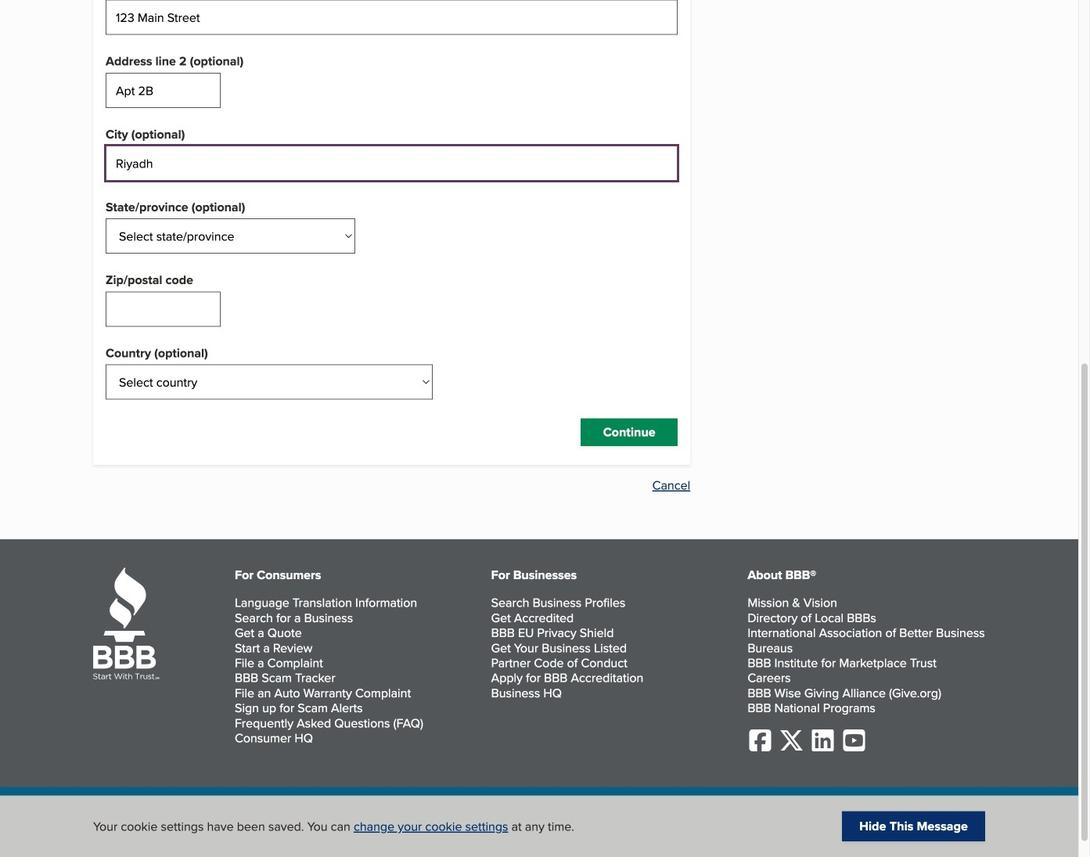 Task type: locate. For each thing, give the bounding box(es) containing it.
None field
[[106, 0, 678, 35], [106, 73, 221, 108], [106, 146, 678, 181], [106, 292, 221, 327], [106, 0, 678, 35], [106, 73, 221, 108], [106, 146, 678, 181], [106, 292, 221, 327]]



Task type: vqa. For each thing, say whether or not it's contained in the screenshot.
has
no



Task type: describe. For each thing, give the bounding box(es) containing it.
bbb image
[[93, 568, 160, 681]]



